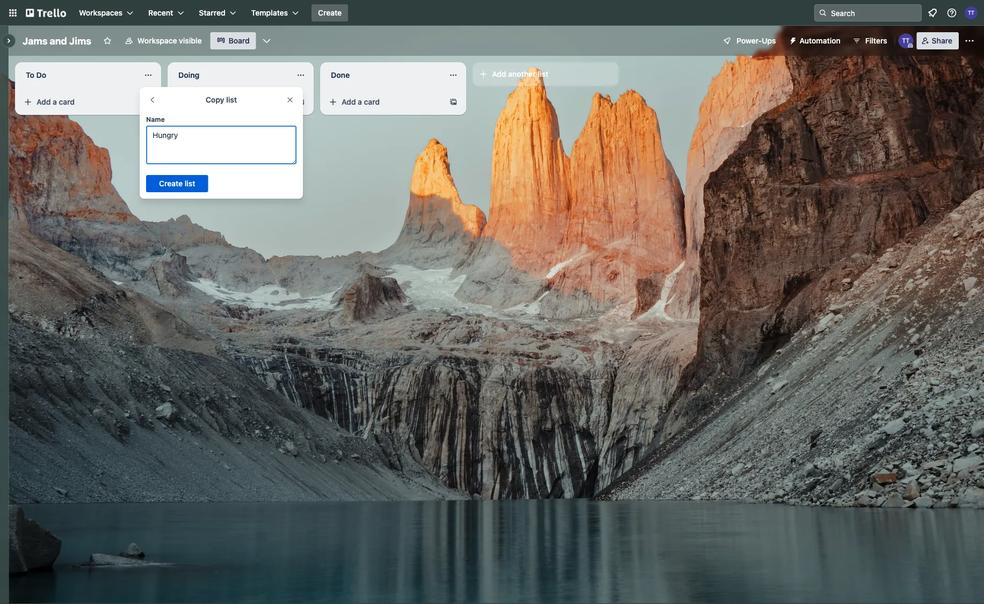 Task type: locate. For each thing, give the bounding box(es) containing it.
None submit
[[146, 175, 208, 192]]

add down 'done'
[[342, 98, 356, 106]]

card
[[59, 98, 75, 106], [211, 98, 227, 106], [364, 98, 380, 106]]

to do text field down jims
[[19, 67, 138, 84]]

2 horizontal spatial card
[[364, 98, 380, 106]]

terry turtle (terryturtle) image
[[965, 6, 978, 19], [899, 33, 914, 48]]

add a card down 'done'
[[342, 98, 380, 106]]

terry turtle (terryturtle) image right open information menu icon
[[965, 6, 978, 19]]

sm image
[[785, 32, 800, 47]]

add a card button for to do
[[19, 93, 140, 111]]

starred button
[[192, 4, 243, 21]]

0 horizontal spatial add a card button
[[19, 93, 140, 111]]

starred
[[199, 8, 225, 17]]

1 horizontal spatial a
[[205, 98, 209, 106]]

share button
[[917, 32, 959, 49]]

1 horizontal spatial card
[[211, 98, 227, 106]]

list right copy
[[226, 95, 237, 104]]

filters button
[[849, 32, 891, 49]]

list right another
[[538, 70, 548, 78]]

add left another
[[492, 70, 506, 78]]

add a card button down doing text box on the left
[[172, 93, 292, 111]]

3 a from the left
[[358, 98, 362, 106]]

board
[[229, 36, 250, 45]]

add a card for done
[[342, 98, 380, 106]]

0 vertical spatial to do text field
[[19, 67, 138, 84]]

Search field
[[827, 5, 921, 21]]

add
[[492, 70, 506, 78], [37, 98, 51, 106], [189, 98, 203, 106], [342, 98, 356, 106]]

2 horizontal spatial add a card
[[342, 98, 380, 106]]

0 horizontal spatial add a card
[[37, 98, 75, 106]]

1 horizontal spatial list
[[538, 70, 548, 78]]

0 horizontal spatial to do text field
[[19, 67, 138, 84]]

add a card
[[37, 98, 75, 106], [189, 98, 227, 106], [342, 98, 380, 106]]

1 horizontal spatial add a card
[[189, 98, 227, 106]]

2 create from template… image from the left
[[449, 98, 458, 106]]

workspace
[[137, 36, 177, 45]]

to do
[[26, 71, 46, 80]]

add inside button
[[492, 70, 506, 78]]

add a card button for doing
[[172, 93, 292, 111]]

1 create from template… image from the left
[[297, 98, 305, 106]]

create from template… image
[[297, 98, 305, 106], [449, 98, 458, 106]]

2 horizontal spatial add a card button
[[325, 93, 445, 111]]

0 horizontal spatial create from template… image
[[297, 98, 305, 106]]

2 add a card from the left
[[189, 98, 227, 106]]

jims
[[69, 35, 91, 46]]

to do text field down copy list
[[146, 126, 297, 164]]

filters
[[865, 36, 887, 45]]

list inside button
[[538, 70, 548, 78]]

To Do text field
[[19, 67, 138, 84], [146, 126, 297, 164]]

board link
[[210, 32, 256, 49]]

1 horizontal spatial create from template… image
[[449, 98, 458, 106]]

1 add a card from the left
[[37, 98, 75, 106]]

list
[[538, 70, 548, 78], [226, 95, 237, 104]]

1 horizontal spatial to do text field
[[146, 126, 297, 164]]

create
[[318, 8, 342, 17]]

templates
[[251, 8, 288, 17]]

1 vertical spatial terry turtle (terryturtle) image
[[899, 33, 914, 48]]

primary element
[[0, 0, 984, 26]]

1 a from the left
[[53, 98, 57, 106]]

and
[[50, 35, 67, 46]]

1 vertical spatial to do text field
[[146, 126, 297, 164]]

terry turtle (terryturtle) image right "filters"
[[899, 33, 914, 48]]

1 horizontal spatial terry turtle (terryturtle) image
[[965, 6, 978, 19]]

search image
[[819, 9, 827, 17]]

create from template… image for done
[[449, 98, 458, 106]]

1 card from the left
[[59, 98, 75, 106]]

a for to do
[[53, 98, 57, 106]]

2 horizontal spatial a
[[358, 98, 362, 106]]

3 add a card from the left
[[342, 98, 380, 106]]

recent
[[148, 8, 173, 17]]

add for add a card "button" corresponding to to do
[[37, 98, 51, 106]]

add a card down do
[[37, 98, 75, 106]]

add a card button
[[19, 93, 140, 111], [172, 93, 292, 111], [325, 93, 445, 111]]

power-
[[737, 36, 762, 45]]

2 a from the left
[[205, 98, 209, 106]]

add a card button down do
[[19, 93, 140, 111]]

0 horizontal spatial a
[[53, 98, 57, 106]]

3 card from the left
[[364, 98, 380, 106]]

2 add a card button from the left
[[172, 93, 292, 111]]

add for add a card "button" related to done
[[342, 98, 356, 106]]

add a card down doing
[[189, 98, 227, 106]]

to do text field containing to do
[[19, 67, 138, 84]]

customize views image
[[261, 35, 272, 46]]

card for to do
[[59, 98, 75, 106]]

0 horizontal spatial card
[[59, 98, 75, 106]]

add a card button down done text box
[[325, 93, 445, 111]]

recent button
[[142, 4, 190, 21]]

a
[[53, 98, 57, 106], [205, 98, 209, 106], [358, 98, 362, 106]]

power-ups
[[737, 36, 776, 45]]

switch to… image
[[8, 8, 18, 18]]

1 add a card button from the left
[[19, 93, 140, 111]]

3 add a card button from the left
[[325, 93, 445, 111]]

add left copy
[[189, 98, 203, 106]]

add for add another list button
[[492, 70, 506, 78]]

name
[[146, 116, 165, 123]]

0 horizontal spatial list
[[226, 95, 237, 104]]

0 vertical spatial list
[[538, 70, 548, 78]]

0 horizontal spatial terry turtle (terryturtle) image
[[899, 33, 914, 48]]

1 horizontal spatial add a card button
[[172, 93, 292, 111]]

add down do
[[37, 98, 51, 106]]



Task type: describe. For each thing, give the bounding box(es) containing it.
Done text field
[[325, 67, 443, 84]]

automation
[[800, 36, 841, 45]]

a for done
[[358, 98, 362, 106]]

ups
[[762, 36, 776, 45]]

add a card button for done
[[325, 93, 445, 111]]

2 card from the left
[[211, 98, 227, 106]]

copy
[[206, 95, 224, 104]]

Board name text field
[[17, 32, 97, 49]]

jams and jims
[[23, 35, 91, 46]]

workspace visible button
[[118, 32, 208, 49]]

share
[[932, 36, 953, 45]]

workspaces button
[[73, 4, 140, 21]]

done
[[331, 71, 350, 80]]

templates button
[[245, 4, 305, 21]]

copy list
[[206, 95, 237, 104]]

this member is an admin of this board. image
[[908, 44, 913, 48]]

add a card for to do
[[37, 98, 75, 106]]

another
[[508, 70, 536, 78]]

back to home image
[[26, 4, 66, 21]]

workspace visible
[[137, 36, 202, 45]]

jams
[[23, 35, 47, 46]]

to
[[26, 71, 34, 80]]

do
[[36, 71, 46, 80]]

doing
[[178, 71, 200, 80]]

visible
[[179, 36, 202, 45]]

card for done
[[364, 98, 380, 106]]

create from template… image for doing
[[297, 98, 305, 106]]

1 vertical spatial list
[[226, 95, 237, 104]]

show menu image
[[964, 35, 975, 46]]

star or unstar board image
[[103, 37, 112, 45]]

0 vertical spatial terry turtle (terryturtle) image
[[965, 6, 978, 19]]

workspaces
[[79, 8, 123, 17]]

create button
[[312, 4, 348, 21]]

automation button
[[785, 32, 847, 49]]

add another list button
[[473, 62, 619, 86]]

create from template… image
[[144, 98, 153, 106]]

open information menu image
[[947, 8, 957, 18]]

power-ups button
[[715, 32, 783, 49]]

Doing text field
[[172, 67, 290, 84]]

0 notifications image
[[926, 6, 939, 19]]

add another list
[[492, 70, 548, 78]]



Task type: vqa. For each thing, say whether or not it's contained in the screenshot.
'Star or unstar board' image at the top
yes



